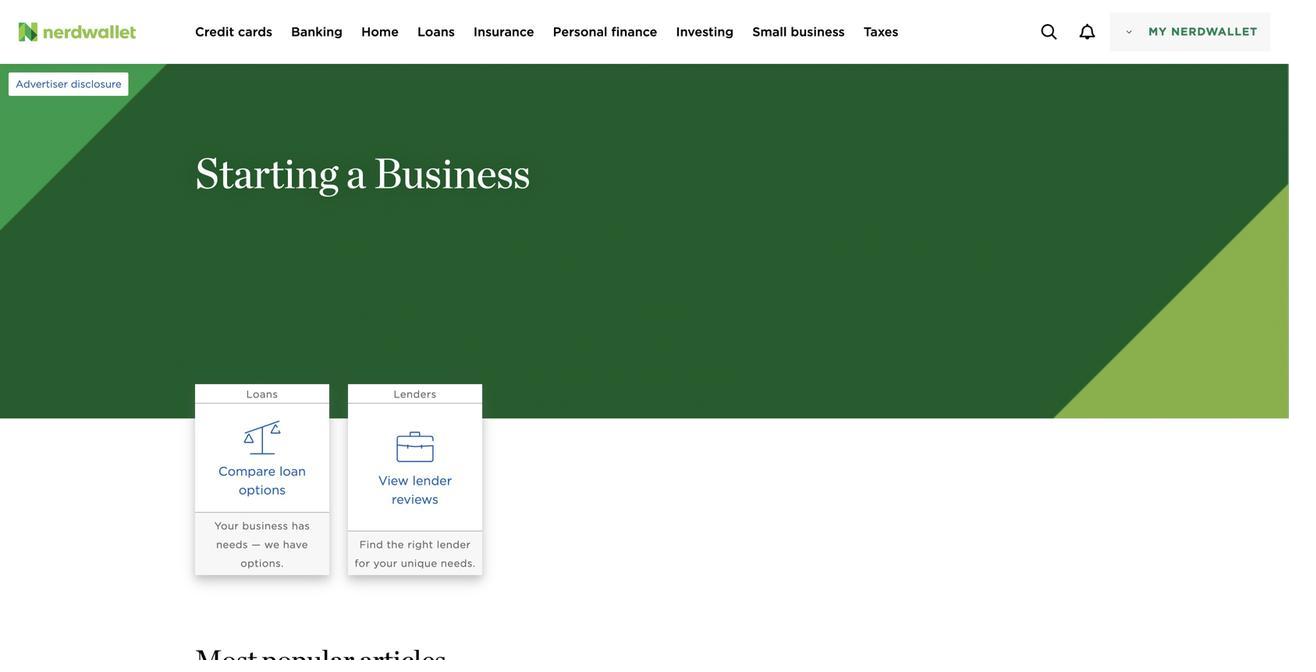 Task type: locate. For each thing, give the bounding box(es) containing it.
0 vertical spatial lender
[[413, 474, 452, 489]]

business inside your business has needs — we have options.
[[242, 521, 288, 533]]

home
[[361, 24, 399, 39]]

—
[[252, 539, 261, 551]]

1 horizontal spatial loans
[[417, 24, 455, 39]]

banking button
[[291, 23, 343, 41]]

1 horizontal spatial business
[[791, 24, 845, 39]]

your business has needs — we have options.
[[214, 521, 310, 570]]

small business button
[[752, 23, 845, 41]]

0 vertical spatial loans
[[417, 24, 455, 39]]

lender up reviews
[[413, 474, 452, 489]]

business right small
[[791, 24, 845, 39]]

view lender reviews
[[378, 474, 452, 508]]

1 vertical spatial lender
[[437, 539, 471, 551]]

taxes button
[[864, 23, 899, 41]]

small
[[752, 24, 787, 39]]

starting
[[195, 148, 338, 199]]

view
[[378, 474, 409, 489]]

have
[[283, 539, 308, 551]]

has
[[292, 521, 310, 533]]

search element
[[1030, 13, 1068, 51]]

lender
[[413, 474, 452, 489], [437, 539, 471, 551]]

my nerdwallet link
[[1110, 12, 1270, 52]]

nerdwallet home page image
[[19, 23, 37, 41]]

advertiser disclosure image
[[9, 67, 129, 101]]

lender inside 'find the right lender for your unique needs.'
[[437, 539, 471, 551]]

business up we
[[242, 521, 288, 533]]

credit
[[195, 24, 234, 39]]

banking
[[291, 24, 343, 39]]

personal finance
[[553, 24, 657, 39]]

needs
[[216, 539, 248, 551]]

the
[[387, 539, 404, 551]]

insurance
[[474, 24, 534, 39]]

find the right lender for your unique needs.
[[355, 539, 476, 570]]

nerdwallet home page link
[[19, 23, 176, 41]]

1 vertical spatial loans
[[246, 389, 278, 401]]

lender up needs. in the left of the page
[[437, 539, 471, 551]]

needs.
[[441, 558, 476, 570]]

0 horizontal spatial business
[[242, 521, 288, 533]]

loans
[[417, 24, 455, 39], [246, 389, 278, 401]]

for
[[355, 558, 370, 570]]

credit cards button
[[195, 23, 272, 41]]

1 vertical spatial business
[[242, 521, 288, 533]]

small business
[[752, 24, 845, 39]]

business for small
[[791, 24, 845, 39]]

a
[[346, 148, 366, 199]]

options
[[239, 483, 286, 498]]

0 vertical spatial business
[[791, 24, 845, 39]]

business inside small business button
[[791, 24, 845, 39]]

business
[[791, 24, 845, 39], [242, 521, 288, 533]]

find
[[360, 539, 383, 551]]

compare loan options
[[218, 464, 306, 498]]



Task type: vqa. For each thing, say whether or not it's contained in the screenshot.
the bottom $85)
no



Task type: describe. For each thing, give the bounding box(es) containing it.
investing
[[676, 24, 734, 39]]

business
[[374, 148, 531, 199]]

compare
[[218, 464, 276, 480]]

finance
[[611, 24, 657, 39]]

taxes
[[864, 24, 899, 39]]

home button
[[361, 23, 399, 41]]

starting a business
[[195, 148, 531, 199]]

lender inside view lender reviews
[[413, 474, 452, 489]]

loans button
[[417, 23, 455, 41]]

personal
[[553, 24, 608, 39]]

nerdwallet
[[1171, 25, 1258, 38]]

my
[[1149, 25, 1167, 38]]

your
[[214, 521, 239, 533]]

investing button
[[676, 23, 734, 41]]

reviews
[[392, 492, 439, 508]]

business for your
[[242, 521, 288, 533]]

unique
[[401, 558, 437, 570]]

0 horizontal spatial loans
[[246, 389, 278, 401]]

we
[[264, 539, 280, 551]]

loan
[[279, 464, 306, 480]]

insurance button
[[474, 23, 534, 41]]

your
[[374, 558, 398, 570]]

right
[[408, 539, 433, 551]]

search image
[[1041, 24, 1057, 40]]

personal finance button
[[553, 23, 657, 41]]

cards
[[238, 24, 272, 39]]

credit cards
[[195, 24, 272, 39]]

my nerdwallet
[[1149, 25, 1258, 38]]

lenders
[[394, 389, 437, 401]]

options.
[[241, 558, 284, 570]]



